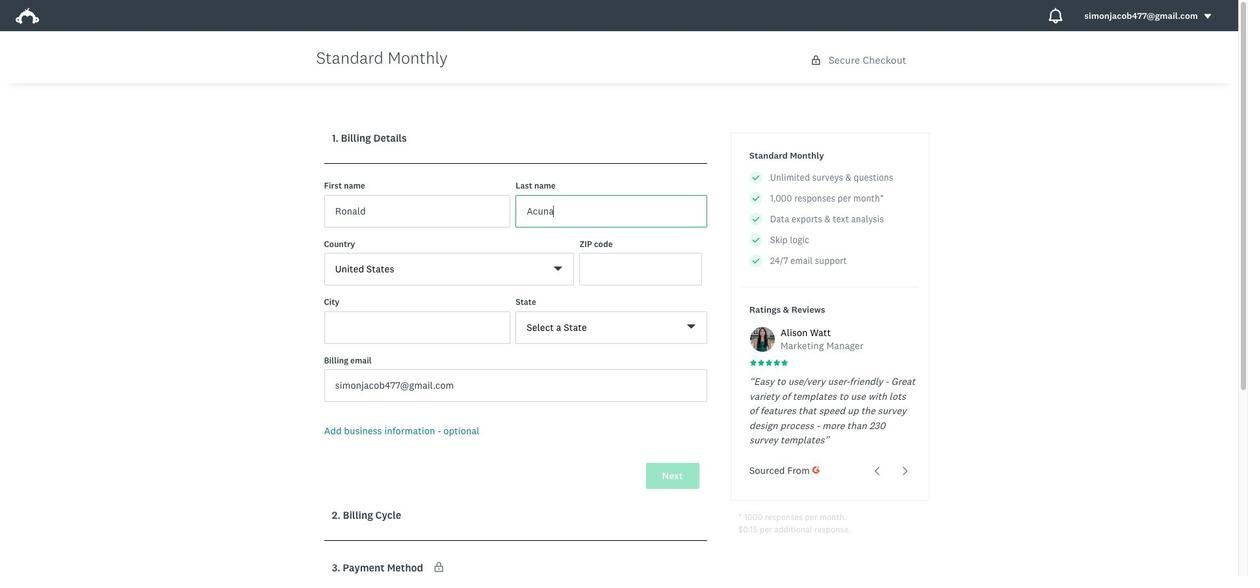 Task type: locate. For each thing, give the bounding box(es) containing it.
surveymonkey logo image
[[16, 8, 39, 24]]

dropdown arrow image
[[1204, 12, 1213, 21]]

None text field
[[324, 195, 511, 227]]

None text field
[[516, 195, 708, 227], [324, 311, 511, 344], [324, 369, 708, 402], [516, 195, 708, 227], [324, 311, 511, 344], [324, 369, 708, 402]]

None telephone field
[[580, 253, 702, 286]]



Task type: vqa. For each thing, say whether or not it's contained in the screenshot.
Appointment Request Form image
no



Task type: describe. For each thing, give the bounding box(es) containing it.
chevronright image
[[901, 466, 911, 476]]

chevronleft image
[[873, 466, 883, 476]]

products icon image
[[1049, 8, 1064, 23]]



